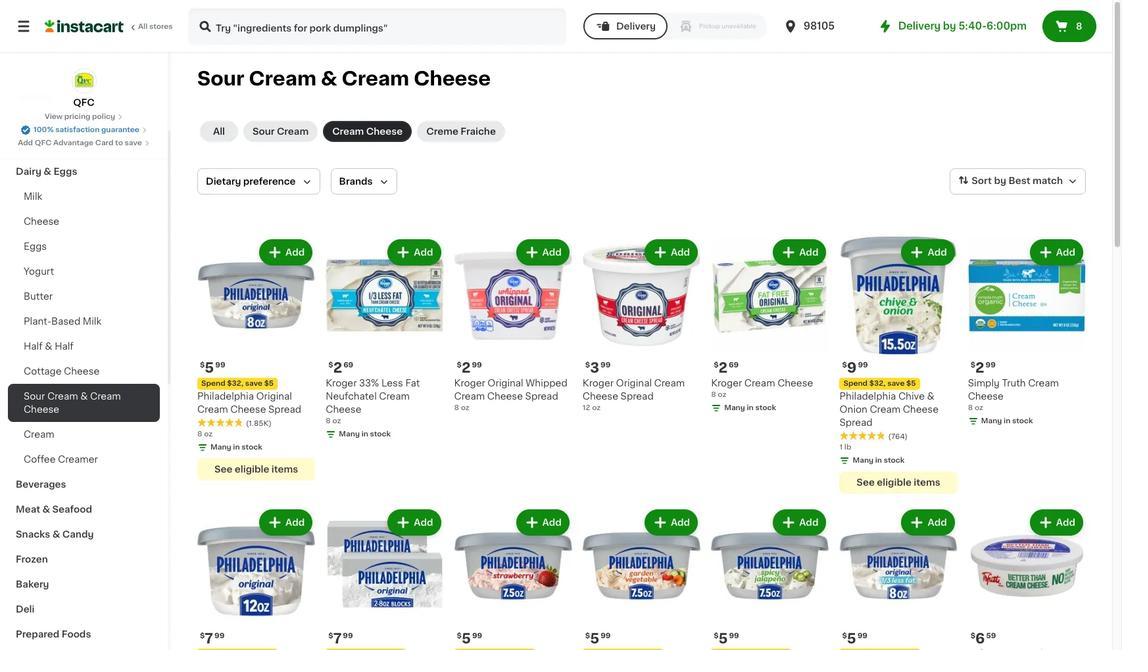 Task type: locate. For each thing, give the bounding box(es) containing it.
3 2 from the left
[[719, 361, 728, 375]]

save up philadelphia original cream cheese spread
[[245, 380, 262, 388]]

$5 up philadelphia original cream cheese spread
[[264, 380, 274, 388]]

creme fraiche
[[426, 127, 496, 136]]

1 horizontal spatial $ 2 69
[[714, 361, 739, 375]]

1 horizontal spatial $5
[[906, 380, 916, 388]]

1 vertical spatial all
[[213, 127, 225, 136]]

2 up kroger original whipped cream cheese spread 8 oz
[[462, 361, 471, 375]]

0 horizontal spatial spend
[[201, 380, 225, 388]]

1 horizontal spatial see eligible items button
[[840, 472, 958, 494]]

0 horizontal spatial eligible
[[235, 465, 269, 474]]

1 2 from the left
[[333, 361, 342, 375]]

delivery
[[898, 21, 941, 31], [616, 22, 656, 31]]

2 $32, from the left
[[869, 380, 886, 388]]

qfc down 100%
[[35, 139, 52, 147]]

0 vertical spatial qfc
[[73, 98, 95, 107]]

& right the chive
[[927, 392, 935, 401]]

see for 9
[[857, 478, 875, 488]]

0 horizontal spatial all
[[138, 23, 148, 30]]

2 horizontal spatial sour
[[253, 127, 275, 136]]

cottage
[[24, 367, 62, 376]]

0 horizontal spatial 7
[[205, 632, 213, 646]]

$ 3 99
[[585, 361, 611, 375]]

many down kroger cream cheese 8 oz
[[724, 405, 745, 412]]

see eligible items button for 5
[[197, 459, 315, 481]]

stock down (1.85k)
[[242, 444, 262, 451]]

product group containing 3
[[583, 237, 701, 414]]

by inside field
[[994, 176, 1006, 186]]

Search field
[[189, 9, 565, 43]]

$ 2 99 up simply
[[971, 361, 996, 375]]

cheese inside sour cream & cream cheese 'link'
[[24, 405, 59, 414]]

plant-
[[24, 317, 51, 326]]

1 vertical spatial qfc
[[35, 139, 52, 147]]

add
[[18, 139, 33, 147], [286, 248, 305, 257], [414, 248, 433, 257], [542, 248, 562, 257], [671, 248, 690, 257], [799, 248, 819, 257], [928, 248, 947, 257], [1056, 248, 1075, 257], [286, 519, 305, 528], [414, 519, 433, 528], [542, 519, 562, 528], [671, 519, 690, 528], [799, 519, 819, 528], [928, 519, 947, 528], [1056, 519, 1075, 528]]

cheese inside philadelphia original cream cheese spread
[[230, 405, 266, 415]]

1 horizontal spatial all
[[213, 127, 225, 136]]

items inside product group
[[914, 478, 940, 488]]

eggs inside dairy & eggs link
[[54, 167, 77, 176]]

$ 2 69 up neufchatel
[[328, 361, 353, 375]]

onion
[[840, 405, 868, 415]]

spend $32, save $5 up the philadelphia chive & onion cream cheese spread
[[844, 380, 916, 388]]

spread inside kroger original cream cheese spread 12 oz
[[621, 392, 654, 401]]

to
[[115, 139, 123, 147]]

snacks & candy
[[16, 530, 94, 539]]

by right sort
[[994, 176, 1006, 186]]

2 philadelphia from the left
[[840, 392, 896, 401]]

in down kroger 33% less fat neufchatel cream cheese 8 oz
[[362, 431, 368, 438]]

cream inside kroger 33% less fat neufchatel cream cheese 8 oz
[[379, 392, 410, 401]]

half down plant-based milk
[[55, 342, 74, 351]]

1 horizontal spatial eligible
[[877, 478, 912, 488]]

$ 2 69
[[328, 361, 353, 375], [714, 361, 739, 375]]

1 horizontal spatial qfc
[[73, 98, 95, 107]]

spend
[[201, 380, 225, 388], [844, 380, 868, 388]]

sour cream & cream cheese up cream cheese link
[[197, 69, 491, 88]]

0 horizontal spatial spend $32, save $5
[[201, 380, 274, 388]]

oz inside kroger original whipped cream cheese spread 8 oz
[[461, 405, 470, 412]]

8
[[1076, 22, 1082, 31], [711, 392, 716, 399], [454, 405, 459, 412], [968, 405, 973, 412], [326, 418, 331, 425], [197, 431, 202, 438]]

cheese inside the philadelphia chive & onion cream cheese spread
[[903, 405, 939, 415]]

match
[[1033, 176, 1063, 186]]

0 horizontal spatial eggs
[[24, 242, 47, 251]]

kroger original cream cheese spread 12 oz
[[583, 379, 685, 412]]

instacart logo image
[[45, 18, 124, 34]]

original inside kroger original cream cheese spread 12 oz
[[616, 379, 652, 388]]

0 horizontal spatial see
[[214, 465, 232, 474]]

$ 2 99 for simply truth cream cheese
[[971, 361, 996, 375]]

plant-based milk link
[[8, 309, 160, 334]]

& right meat
[[42, 505, 50, 514]]

yogurt
[[24, 267, 54, 276]]

1 horizontal spatial 7
[[333, 632, 342, 646]]

69 up neufchatel
[[343, 362, 353, 369]]

philadelphia up (1.85k)
[[197, 392, 254, 401]]

0 horizontal spatial original
[[256, 392, 292, 401]]

$ 2 69 up kroger cream cheese 8 oz
[[714, 361, 739, 375]]

save right to
[[125, 139, 142, 147]]

sour right all link
[[253, 127, 275, 136]]

2 spend $32, save $5 from the left
[[844, 380, 916, 388]]

$32, up philadelphia original cream cheese spread
[[227, 380, 243, 388]]

2 horizontal spatial save
[[887, 380, 905, 388]]

0 horizontal spatial sour
[[24, 392, 45, 401]]

0 horizontal spatial half
[[24, 342, 43, 351]]

items
[[272, 465, 298, 474], [914, 478, 940, 488]]

in down kroger cream cheese 8 oz
[[747, 405, 754, 412]]

0 horizontal spatial delivery
[[616, 22, 656, 31]]

by left 5:40-
[[943, 21, 956, 31]]

0 vertical spatial sour
[[197, 69, 244, 88]]

1 vertical spatial items
[[914, 478, 940, 488]]

delivery by 5:40-6:00pm link
[[877, 18, 1027, 34]]

spend down $ 9 99
[[844, 380, 868, 388]]

& up cottage
[[45, 342, 52, 351]]

milk down dairy
[[24, 192, 42, 201]]

59
[[986, 633, 996, 640]]

1 horizontal spatial original
[[488, 379, 523, 388]]

1 horizontal spatial spend
[[844, 380, 868, 388]]

2 up kroger cream cheese 8 oz
[[719, 361, 728, 375]]

eligible down the (764)
[[877, 478, 912, 488]]

1 spend from the left
[[201, 380, 225, 388]]

0 vertical spatial milk
[[24, 192, 42, 201]]

1 $ 2 69 from the left
[[328, 361, 353, 375]]

see eligible items down the (764)
[[857, 478, 940, 488]]

add qfc advantage card to save
[[18, 139, 142, 147]]

0 horizontal spatial save
[[125, 139, 142, 147]]

oz inside kroger 33% less fat neufchatel cream cheese 8 oz
[[332, 418, 341, 425]]

$ 2 99 for kroger original whipped cream cheese spread
[[457, 361, 482, 375]]

dietary
[[206, 177, 241, 186]]

brands button
[[331, 168, 397, 195]]

eligible down (1.85k)
[[235, 465, 269, 474]]

2 for kroger original whipped cream cheese spread
[[462, 361, 471, 375]]

based
[[51, 317, 80, 326]]

oz
[[718, 392, 726, 399], [461, 405, 470, 412], [592, 405, 601, 412], [975, 405, 983, 412], [332, 418, 341, 425], [204, 431, 213, 438]]

0 horizontal spatial $5
[[264, 380, 274, 388]]

0 horizontal spatial $ 7 99
[[200, 632, 225, 646]]

all up dietary
[[213, 127, 225, 136]]

stock down kroger 33% less fat neufchatel cream cheese 8 oz
[[370, 431, 391, 438]]

eligible
[[235, 465, 269, 474], [877, 478, 912, 488]]

many down 8 oz
[[210, 444, 231, 451]]

eggs up yogurt
[[24, 242, 47, 251]]

1 horizontal spatial milk
[[83, 317, 101, 326]]

half
[[24, 342, 43, 351], [55, 342, 74, 351]]

1 horizontal spatial $32,
[[869, 380, 886, 388]]

milk
[[24, 192, 42, 201], [83, 317, 101, 326]]

original inside kroger original whipped cream cheese spread 8 oz
[[488, 379, 523, 388]]

beverages
[[16, 480, 66, 489]]

1 vertical spatial sour cream & cream cheese
[[24, 392, 121, 414]]

1 $ 2 99 from the left
[[457, 361, 482, 375]]

frozen link
[[8, 547, 160, 572]]

2 spend from the left
[[844, 380, 868, 388]]

1 horizontal spatial eggs
[[54, 167, 77, 176]]

many for neufchatel
[[339, 431, 360, 438]]

spend $32, save $5 for 9
[[844, 380, 916, 388]]

cream inside the simply truth cream cheese 8 oz
[[1028, 379, 1059, 388]]

fat
[[405, 379, 420, 388]]

0 vertical spatial eligible
[[235, 465, 269, 474]]

1 $ 7 99 from the left
[[200, 632, 225, 646]]

6:00pm
[[987, 21, 1027, 31]]

cheese inside kroger original whipped cream cheese spread 8 oz
[[487, 392, 523, 401]]

view pricing policy
[[45, 113, 115, 120]]

$5 up the chive
[[906, 380, 916, 388]]

brands
[[339, 177, 373, 186]]

3 kroger from the left
[[711, 379, 742, 388]]

in for 8
[[1004, 418, 1011, 425]]

0 vertical spatial eggs
[[54, 167, 77, 176]]

$ 2 69 for kroger 33% less fat neufchatel cream cheese
[[328, 361, 353, 375]]

sour down cottage
[[24, 392, 45, 401]]

save up the chive
[[887, 380, 905, 388]]

0 horizontal spatial qfc
[[35, 139, 52, 147]]

by for sort
[[994, 176, 1006, 186]]

by for delivery
[[943, 21, 956, 31]]

1 horizontal spatial see eligible items
[[857, 478, 940, 488]]

milk right based at left
[[83, 317, 101, 326]]

0 horizontal spatial sour cream & cream cheese
[[24, 392, 121, 414]]

1 vertical spatial sour
[[253, 127, 275, 136]]

1 vertical spatial eligible
[[877, 478, 912, 488]]

1 horizontal spatial sour cream & cream cheese
[[197, 69, 491, 88]]

1 spend $32, save $5 from the left
[[201, 380, 274, 388]]

$ 2 99 up kroger original whipped cream cheese spread 8 oz
[[457, 361, 482, 375]]

0 vertical spatial see
[[214, 465, 232, 474]]

2 horizontal spatial original
[[616, 379, 652, 388]]

philadelphia inside the philadelphia chive & onion cream cheese spread
[[840, 392, 896, 401]]

stock down kroger cream cheese 8 oz
[[755, 405, 776, 412]]

spend $32, save $5 for 5
[[201, 380, 274, 388]]

$ 9 99
[[842, 361, 868, 375]]

spend up philadelphia original cream cheese spread
[[201, 380, 225, 388]]

sour inside 'link'
[[24, 392, 45, 401]]

thanksgiving link
[[8, 109, 160, 134]]

stock down the simply truth cream cheese 8 oz
[[1012, 418, 1033, 425]]

produce link
[[8, 134, 160, 159]]

cheese inside the simply truth cream cheese 8 oz
[[968, 392, 1004, 401]]

69 up kroger cream cheese 8 oz
[[729, 362, 739, 369]]

produce
[[16, 142, 56, 151]]

$5 for 5
[[264, 380, 274, 388]]

0 horizontal spatial philadelphia
[[197, 392, 254, 401]]

1 horizontal spatial see
[[857, 478, 875, 488]]

$32, up the philadelphia chive & onion cream cheese spread
[[869, 380, 886, 388]]

philadelphia up onion
[[840, 392, 896, 401]]

cheese inside cheese link
[[24, 217, 59, 226]]

cream
[[249, 69, 316, 88], [342, 69, 409, 88], [277, 127, 309, 136], [332, 127, 364, 136], [745, 379, 775, 388], [654, 379, 685, 388], [1028, 379, 1059, 388], [47, 392, 78, 401], [90, 392, 121, 401], [379, 392, 410, 401], [454, 392, 485, 401], [197, 405, 228, 415], [870, 405, 901, 415], [24, 430, 54, 439]]

1 horizontal spatial half
[[55, 342, 74, 351]]

1 horizontal spatial delivery
[[898, 21, 941, 31]]

stock for truth
[[1012, 418, 1033, 425]]

spread inside the philadelphia chive & onion cream cheese spread
[[840, 419, 873, 428]]

1 kroger from the left
[[326, 379, 357, 388]]

philadelphia for 9
[[840, 392, 896, 401]]

qfc link
[[71, 68, 96, 109]]

candy
[[62, 530, 94, 539]]

coffee
[[24, 455, 56, 464]]

4 kroger from the left
[[583, 379, 614, 388]]

0 horizontal spatial see eligible items
[[214, 465, 298, 474]]

1 vertical spatial eggs
[[24, 242, 47, 251]]

& down cottage cheese link
[[80, 392, 88, 401]]

2 69 from the left
[[729, 362, 739, 369]]

in down the simply truth cream cheese 8 oz
[[1004, 418, 1011, 425]]

kroger inside kroger 33% less fat neufchatel cream cheese 8 oz
[[326, 379, 357, 388]]

qfc
[[73, 98, 95, 107], [35, 139, 52, 147]]

& inside the philadelphia chive & onion cream cheese spread
[[927, 392, 935, 401]]

see eligible items button down (1.85k)
[[197, 459, 315, 481]]

4 2 from the left
[[976, 361, 984, 375]]

half down the "plant-"
[[24, 342, 43, 351]]

creme
[[426, 127, 458, 136]]

dairy & eggs link
[[8, 159, 160, 184]]

1 horizontal spatial spend $32, save $5
[[844, 380, 916, 388]]

2 $ 2 69 from the left
[[714, 361, 739, 375]]

$ 7 99
[[200, 632, 225, 646], [328, 632, 353, 646]]

oz inside the simply truth cream cheese 8 oz
[[975, 405, 983, 412]]

$ 5 99
[[200, 361, 225, 375], [457, 632, 482, 646], [714, 632, 739, 646], [842, 632, 868, 646], [585, 632, 611, 646]]

lists link
[[8, 37, 160, 63]]

spend for 9
[[844, 380, 868, 388]]

69 for 33%
[[343, 362, 353, 369]]

many down onion
[[853, 457, 874, 465]]

see eligible items button down the (764)
[[840, 472, 958, 494]]

many in stock down kroger cream cheese 8 oz
[[724, 405, 776, 412]]

policy
[[92, 113, 115, 120]]

many in stock
[[724, 405, 776, 412], [981, 418, 1033, 425], [339, 431, 391, 438], [210, 444, 262, 451], [853, 457, 905, 465]]

kroger inside kroger cream cheese 8 oz
[[711, 379, 742, 388]]

1 horizontal spatial by
[[994, 176, 1006, 186]]

sour cream & cream cheese down cottage cheese
[[24, 392, 121, 414]]

0 vertical spatial all
[[138, 23, 148, 30]]

0 horizontal spatial $32,
[[227, 380, 243, 388]]

delivery inside button
[[616, 22, 656, 31]]

many in stock for 8
[[981, 418, 1033, 425]]

half & half
[[24, 342, 74, 351]]

2 kroger from the left
[[454, 379, 485, 388]]

cream inside the philadelphia chive & onion cream cheese spread
[[870, 405, 901, 415]]

many down neufchatel
[[339, 431, 360, 438]]

2 up neufchatel
[[333, 361, 342, 375]]

kroger for spread
[[583, 379, 614, 388]]

sort by
[[972, 176, 1006, 186]]

cream inside kroger cream cheese 8 oz
[[745, 379, 775, 388]]

0 vertical spatial by
[[943, 21, 956, 31]]

kroger 33% less fat neufchatel cream cheese 8 oz
[[326, 379, 420, 425]]

see eligible items for 5
[[214, 465, 298, 474]]

0 horizontal spatial 69
[[343, 362, 353, 369]]

many in stock down the simply truth cream cheese 8 oz
[[981, 418, 1033, 425]]

eggs down advantage
[[54, 167, 77, 176]]

see eligible items button
[[197, 459, 315, 481], [840, 472, 958, 494]]

0 horizontal spatial by
[[943, 21, 956, 31]]

0 vertical spatial see eligible items
[[214, 465, 298, 474]]

1 horizontal spatial $ 7 99
[[328, 632, 353, 646]]

less
[[382, 379, 403, 388]]

kroger inside kroger original whipped cream cheese spread 8 oz
[[454, 379, 485, 388]]

69
[[343, 362, 353, 369], [729, 362, 739, 369]]

seafood
[[52, 505, 92, 514]]

1 vertical spatial milk
[[83, 317, 101, 326]]

cheese inside kroger cream cheese 8 oz
[[778, 379, 813, 388]]

sour cream & cream cheese inside sour cream & cream cheese 'link'
[[24, 392, 121, 414]]

$
[[200, 362, 205, 369], [328, 362, 333, 369], [457, 362, 462, 369], [714, 362, 719, 369], [842, 362, 847, 369], [585, 362, 590, 369], [971, 362, 976, 369], [200, 633, 205, 640], [328, 633, 333, 640], [457, 633, 462, 640], [714, 633, 719, 640], [842, 633, 847, 640], [585, 633, 590, 640], [971, 633, 976, 640]]

product group
[[197, 237, 315, 481], [326, 237, 444, 443], [454, 237, 572, 414], [583, 237, 701, 414], [711, 237, 829, 417], [840, 237, 958, 494], [968, 237, 1086, 430], [197, 507, 315, 651], [326, 507, 444, 651], [454, 507, 572, 651], [583, 507, 701, 651], [711, 507, 829, 651], [840, 507, 958, 651], [968, 507, 1086, 651]]

1 $32, from the left
[[227, 380, 243, 388]]

& up cream cheese link
[[321, 69, 337, 88]]

philadelphia inside philadelphia original cream cheese spread
[[197, 392, 254, 401]]

sour up all link
[[197, 69, 244, 88]]

all left the stores
[[138, 23, 148, 30]]

1 horizontal spatial $ 2 99
[[971, 361, 996, 375]]

0 vertical spatial items
[[272, 465, 298, 474]]

2 $5 from the left
[[906, 380, 916, 388]]

philadelphia
[[197, 392, 254, 401], [840, 392, 896, 401]]

$5
[[264, 380, 274, 388], [906, 380, 916, 388]]

philadelphia chive & onion cream cheese spread
[[840, 392, 939, 428]]

1 vertical spatial see
[[857, 478, 875, 488]]

2 vertical spatial sour
[[24, 392, 45, 401]]

dairy
[[16, 167, 41, 176]]

1 horizontal spatial 69
[[729, 362, 739, 369]]

2 $ 2 99 from the left
[[971, 361, 996, 375]]

creme fraiche link
[[417, 121, 505, 142]]

1 69 from the left
[[343, 362, 353, 369]]

many in stock down kroger 33% less fat neufchatel cream cheese 8 oz
[[339, 431, 391, 438]]

5
[[205, 361, 214, 375], [462, 632, 471, 646], [719, 632, 728, 646], [847, 632, 856, 646], [590, 632, 599, 646]]

all stores
[[138, 23, 173, 30]]

best match
[[1009, 176, 1063, 186]]

cheese inside cottage cheese link
[[64, 367, 100, 376]]

prepared foods link
[[8, 622, 160, 647]]

cream inside kroger original cream cheese spread 12 oz
[[654, 379, 685, 388]]

best
[[1009, 176, 1030, 186]]

coffee creamer link
[[8, 447, 160, 472]]

0 horizontal spatial $ 2 69
[[328, 361, 353, 375]]

stock for 33%
[[370, 431, 391, 438]]

$ 2 99
[[457, 361, 482, 375], [971, 361, 996, 375]]

all for all stores
[[138, 23, 148, 30]]

2 7 from the left
[[333, 632, 342, 646]]

1 horizontal spatial items
[[914, 478, 940, 488]]

many in stock down the (764)
[[853, 457, 905, 465]]

see for 5
[[214, 465, 232, 474]]

sour cream & cream cheese
[[197, 69, 491, 88], [24, 392, 121, 414]]

qfc up view pricing policy link
[[73, 98, 95, 107]]

many in stock inside product group
[[853, 457, 905, 465]]

2 2 from the left
[[462, 361, 471, 375]]

2 up simply
[[976, 361, 984, 375]]

spend $32, save $5 up philadelphia original cream cheese spread
[[201, 380, 274, 388]]

1 $5 from the left
[[264, 380, 274, 388]]

see eligible items down (1.85k)
[[214, 465, 298, 474]]

1 philadelphia from the left
[[197, 392, 254, 401]]

meat
[[16, 505, 40, 514]]

many down the simply truth cream cheese 8 oz
[[981, 418, 1002, 425]]

stock down the (764)
[[884, 457, 905, 465]]

kroger
[[326, 379, 357, 388], [454, 379, 485, 388], [711, 379, 742, 388], [583, 379, 614, 388]]

$ inside $ 6 59
[[971, 633, 976, 640]]

spread inside philadelphia original cream cheese spread
[[268, 405, 301, 415]]

None search field
[[188, 8, 566, 45]]

sour
[[197, 69, 244, 88], [253, 127, 275, 136], [24, 392, 45, 401]]

9
[[847, 361, 857, 375]]

1 vertical spatial by
[[994, 176, 1006, 186]]

0 horizontal spatial items
[[272, 465, 298, 474]]

0 horizontal spatial see eligible items button
[[197, 459, 315, 481]]

1 horizontal spatial save
[[245, 380, 262, 388]]

1 horizontal spatial philadelphia
[[840, 392, 896, 401]]

kroger inside kroger original cream cheese spread 12 oz
[[583, 379, 614, 388]]

truth
[[1002, 379, 1026, 388]]

product group containing 9
[[840, 237, 958, 494]]

in
[[747, 405, 754, 412], [1004, 418, 1011, 425], [362, 431, 368, 438], [233, 444, 240, 451], [875, 457, 882, 465]]

cream cheese link
[[323, 121, 412, 142]]

0 horizontal spatial $ 2 99
[[457, 361, 482, 375]]

1 vertical spatial see eligible items
[[857, 478, 940, 488]]



Task type: describe. For each thing, give the bounding box(es) containing it.
snacks
[[16, 530, 50, 539]]

lists
[[37, 45, 59, 55]]

in for neufchatel
[[362, 431, 368, 438]]

0 vertical spatial sour cream & cream cheese
[[197, 69, 491, 88]]

2 half from the left
[[55, 342, 74, 351]]

advantage
[[53, 139, 94, 147]]

& left candy
[[52, 530, 60, 539]]

98105
[[804, 21, 835, 31]]

(1.85k)
[[246, 421, 272, 428]]

eligible for 5
[[235, 465, 269, 474]]

spread inside kroger original whipped cream cheese spread 8 oz
[[525, 392, 558, 401]]

2 for kroger cream cheese
[[719, 361, 728, 375]]

all link
[[200, 121, 238, 142]]

1 lb
[[840, 444, 851, 451]]

0 horizontal spatial milk
[[24, 192, 42, 201]]

all for all
[[213, 127, 225, 136]]

$5 for 9
[[906, 380, 916, 388]]

sour cream & cream cheese link
[[8, 384, 160, 422]]

items for 5
[[272, 465, 298, 474]]

sour cream link
[[243, 121, 318, 142]]

$ 2 69 for kroger cream cheese
[[714, 361, 739, 375]]

eligible for 9
[[877, 478, 912, 488]]

delivery by 5:40-6:00pm
[[898, 21, 1027, 31]]

butter
[[24, 292, 53, 301]]

pricing
[[64, 113, 90, 120]]

many in stock for neufchatel
[[339, 431, 391, 438]]

items for 9
[[914, 478, 940, 488]]

stock for cream
[[755, 405, 776, 412]]

qfc logo image
[[71, 68, 96, 93]]

thanksgiving
[[16, 117, 79, 126]]

meat & seafood
[[16, 505, 92, 514]]

6
[[976, 632, 985, 646]]

preference
[[243, 177, 296, 186]]

meat & seafood link
[[8, 497, 160, 522]]

$ inside $ 9 99
[[842, 362, 847, 369]]

recipes link
[[8, 84, 160, 109]]

many in stock for oz
[[724, 405, 776, 412]]

8 oz
[[197, 431, 213, 438]]

delivery for delivery by 5:40-6:00pm
[[898, 21, 941, 31]]

cream inside kroger original whipped cream cheese spread 8 oz
[[454, 392, 485, 401]]

in down philadelphia original cream cheese spread
[[233, 444, 240, 451]]

98105 button
[[783, 8, 862, 45]]

cream cheese
[[332, 127, 403, 136]]

99 inside $ 9 99
[[858, 362, 868, 369]]

creamer
[[58, 455, 98, 464]]

2 $ 7 99 from the left
[[328, 632, 353, 646]]

1 half from the left
[[24, 342, 43, 351]]

kroger cream cheese 8 oz
[[711, 379, 813, 399]]

deli
[[16, 605, 35, 614]]

half & half link
[[8, 334, 160, 359]]

all stores link
[[45, 8, 174, 45]]

Best match Sort by field
[[950, 168, 1086, 195]]

$ inside $ 3 99
[[585, 362, 590, 369]]

many for 8
[[981, 418, 1002, 425]]

many in stock down (1.85k)
[[210, 444, 262, 451]]

& inside 'link'
[[80, 392, 88, 401]]

1 horizontal spatial sour
[[197, 69, 244, 88]]

8 inside kroger original whipped cream cheese spread 8 oz
[[454, 405, 459, 412]]

100% satisfaction guarantee
[[34, 126, 139, 134]]

in for oz
[[747, 405, 754, 412]]

cheese link
[[8, 209, 160, 234]]

foods
[[62, 630, 91, 639]]

snacks & candy link
[[8, 522, 160, 547]]

1
[[840, 444, 843, 451]]

100% satisfaction guarantee button
[[20, 122, 147, 136]]

8 button
[[1043, 11, 1097, 42]]

cottage cheese link
[[8, 359, 160, 384]]

service type group
[[583, 13, 767, 39]]

lb
[[844, 444, 851, 451]]

8 inside kroger cream cheese 8 oz
[[711, 392, 716, 399]]

dairy & eggs
[[16, 167, 77, 176]]

kroger for neufchatel
[[326, 379, 357, 388]]

whipped
[[526, 379, 567, 388]]

guarantee
[[101, 126, 139, 134]]

cream inside philadelphia original cream cheese spread
[[197, 405, 228, 415]]

milk link
[[8, 184, 160, 209]]

original for 3
[[616, 379, 652, 388]]

many for oz
[[724, 405, 745, 412]]

delivery button
[[583, 13, 668, 39]]

bakery link
[[8, 572, 160, 597]]

see eligible items button for 9
[[840, 472, 958, 494]]

dietary preference
[[206, 177, 296, 186]]

save for 5
[[245, 380, 262, 388]]

product group containing 6
[[968, 507, 1086, 651]]

oz inside kroger original cream cheese spread 12 oz
[[592, 405, 601, 412]]

cheese inside kroger 33% less fat neufchatel cream cheese 8 oz
[[326, 405, 361, 415]]

butter link
[[8, 284, 160, 309]]

beverages link
[[8, 472, 160, 497]]

1 7 from the left
[[205, 632, 213, 646]]

prepared
[[16, 630, 59, 639]]

69 for cream
[[729, 362, 739, 369]]

yogurt link
[[8, 259, 160, 284]]

deli link
[[8, 597, 160, 622]]

kroger for cheese
[[454, 379, 485, 388]]

cheese inside cream cheese link
[[366, 127, 403, 136]]

cheese inside kroger original cream cheese spread 12 oz
[[583, 392, 618, 401]]

33%
[[359, 379, 379, 388]]

cottage cheese
[[24, 367, 100, 376]]

recipes
[[16, 92, 54, 101]]

delivery for delivery
[[616, 22, 656, 31]]

view
[[45, 113, 63, 120]]

view pricing policy link
[[45, 112, 123, 122]]

philadelphia for 5
[[197, 392, 254, 401]]

cream link
[[8, 422, 160, 447]]

$32, for 9
[[869, 380, 886, 388]]

& right dairy
[[44, 167, 51, 176]]

simply truth cream cheese 8 oz
[[968, 379, 1059, 412]]

oz inside kroger cream cheese 8 oz
[[718, 392, 726, 399]]

99 inside $ 3 99
[[601, 362, 611, 369]]

100%
[[34, 126, 54, 134]]

sour cream
[[253, 127, 309, 136]]

12
[[583, 405, 590, 412]]

save for 9
[[887, 380, 905, 388]]

original for 2
[[488, 379, 523, 388]]

2 for simply truth cream cheese
[[976, 361, 984, 375]]

kroger for oz
[[711, 379, 742, 388]]

neufchatel
[[326, 392, 377, 401]]

frozen
[[16, 555, 48, 564]]

stores
[[149, 23, 173, 30]]

spend for 5
[[201, 380, 225, 388]]

see eligible items for 9
[[857, 478, 940, 488]]

$32, for 5
[[227, 380, 243, 388]]

8 inside kroger 33% less fat neufchatel cream cheese 8 oz
[[326, 418, 331, 425]]

prepared foods
[[16, 630, 91, 639]]

2 for kroger 33% less fat neufchatel cream cheese
[[333, 361, 342, 375]]

8 inside the simply truth cream cheese 8 oz
[[968, 405, 973, 412]]

in down the philadelphia chive & onion cream cheese spread
[[875, 457, 882, 465]]

dietary preference button
[[197, 168, 320, 195]]

card
[[95, 139, 113, 147]]

8 inside button
[[1076, 22, 1082, 31]]

philadelphia original cream cheese spread
[[197, 392, 301, 415]]

eggs inside eggs link
[[24, 242, 47, 251]]

original inside philadelphia original cream cheese spread
[[256, 392, 292, 401]]

sort
[[972, 176, 992, 186]]



Task type: vqa. For each thing, say whether or not it's contained in the screenshot.
2nd "not" from the top
no



